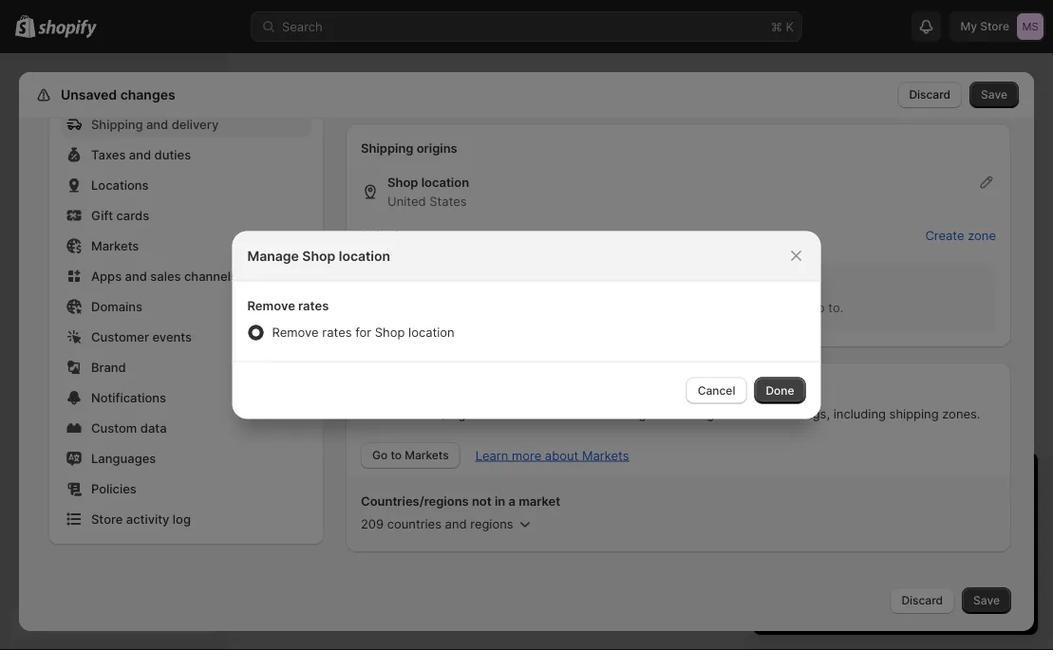 Task type: locate. For each thing, give the bounding box(es) containing it.
taxes
[[91, 147, 126, 162]]

apps and sales channels
[[91, 269, 237, 284]]

shop up the countries/regions
[[375, 325, 405, 340]]

market for in
[[519, 494, 561, 509]]

create
[[926, 228, 965, 243]]

0 horizontal spatial in
[[495, 494, 506, 509]]

notifications
[[91, 391, 166, 405]]

features
[[950, 562, 998, 576]]

1 vertical spatial zones
[[647, 281, 682, 296]]

shop
[[388, 175, 418, 190], [302, 248, 336, 264], [375, 325, 405, 340]]

markets down gift cards
[[91, 238, 139, 253]]

in right "not" at the bottom of the page
[[495, 494, 506, 509]]

ship
[[801, 300, 825, 315]]

and left add
[[859, 562, 881, 576]]

market
[[519, 407, 560, 421], [519, 494, 561, 509]]

go to markets link
[[361, 443, 460, 469]]

no zones or rates add zones to create rates for places you want to ship to.
[[514, 281, 844, 315]]

0 vertical spatial store
[[840, 543, 870, 557]]

add
[[885, 562, 907, 576]]

2 horizontal spatial zones
[[647, 281, 682, 296]]

shipping down united
[[361, 228, 414, 243]]

shop inside shop location united states
[[388, 175, 418, 190]]

your
[[894, 470, 933, 493], [988, 543, 1014, 557], [884, 596, 908, 610]]

store activity log link
[[61, 506, 312, 533]]

zones left create
[[541, 300, 576, 315]]

for down the manage shop location
[[356, 325, 372, 340]]

1 a from the top
[[509, 407, 516, 421]]

1 vertical spatial save button
[[963, 588, 1012, 615]]

0 vertical spatial shipping
[[91, 117, 143, 132]]

and inside button
[[445, 517, 467, 532]]

0 vertical spatial discard
[[910, 88, 951, 102]]

for inside the no zones or rates add zones to create rates for places you want to ship to.
[[668, 300, 684, 315]]

rates down the manage shop location
[[298, 299, 329, 314]]

add up go
[[361, 407, 385, 421]]

1 vertical spatial add
[[361, 407, 385, 421]]

your left trial at bottom
[[894, 470, 933, 493]]

1 vertical spatial store
[[826, 562, 856, 576]]

remove
[[248, 299, 295, 314], [272, 325, 319, 340]]

markets right about
[[582, 448, 629, 463]]

and right apps
[[125, 269, 147, 284]]

3 days left in your trial element
[[753, 503, 1039, 636]]

about
[[545, 448, 579, 463]]

0 horizontal spatial markets
[[91, 238, 139, 253]]

manage
[[248, 248, 299, 264]]

save
[[982, 88, 1008, 102], [974, 594, 1000, 608]]

1 vertical spatial your
[[988, 543, 1014, 557]]

pick your plan link
[[772, 590, 1020, 617]]

0 vertical spatial save
[[982, 88, 1008, 102]]

0 vertical spatial zones
[[417, 228, 453, 243]]

to up bonus
[[910, 543, 922, 557]]

languages
[[91, 451, 156, 466]]

zones for no
[[647, 281, 682, 296]]

shop right the manage
[[302, 248, 336, 264]]

discard for top "discard" button
[[910, 88, 951, 102]]

customer events
[[91, 330, 192, 344]]

1 horizontal spatial in
[[873, 470, 888, 493]]

2 market from the top
[[519, 494, 561, 509]]

for
[[668, 300, 684, 315], [356, 325, 372, 340]]

0 vertical spatial for
[[668, 300, 684, 315]]

market down learn more about markets
[[519, 494, 561, 509]]

rates up places
[[701, 281, 731, 296]]

0 vertical spatial market
[[519, 407, 560, 421]]

209 countries and regions button
[[361, 511, 535, 538]]

209 countries and regions
[[361, 517, 514, 532]]

0 horizontal spatial for
[[356, 325, 372, 340]]

customer
[[91, 330, 149, 344]]

location up the countries/regions
[[409, 325, 455, 340]]

manage
[[675, 407, 722, 421]]

and inside to customize your online store and add bonus features
[[859, 562, 881, 576]]

discard for bottommost "discard" button
[[902, 594, 944, 608]]

2 vertical spatial location
[[409, 325, 455, 340]]

0 vertical spatial a
[[509, 407, 516, 421]]

store right app
[[840, 543, 870, 557]]

in
[[873, 470, 888, 493], [495, 494, 506, 509]]

trial
[[939, 470, 972, 493]]

1 market from the top
[[519, 407, 560, 421]]

1 horizontal spatial add
[[514, 300, 537, 315]]

1 vertical spatial shipping
[[361, 141, 414, 155]]

rates down "no"
[[635, 300, 665, 315]]

location down shipping zones
[[339, 248, 391, 264]]

0 vertical spatial add
[[514, 300, 537, 315]]

rates down remove rates
[[322, 325, 352, 340]]

selling
[[609, 407, 646, 421]]

duties
[[154, 147, 191, 162]]

shipping
[[890, 407, 939, 421]]

to left ship
[[786, 300, 798, 315]]

0 vertical spatial in
[[873, 470, 888, 493]]

and right selling
[[650, 407, 672, 421]]

location up states
[[422, 175, 469, 190]]

your right "pick"
[[884, 596, 908, 610]]

to left start
[[563, 407, 575, 421]]

1 vertical spatial in
[[495, 494, 506, 509]]

regions
[[471, 517, 514, 532]]

0 vertical spatial remove
[[248, 299, 295, 314]]

remove down remove rates
[[272, 325, 319, 340]]

zones left or
[[647, 281, 682, 296]]

store down $50 app store credit link
[[826, 562, 856, 576]]

market for to
[[519, 407, 560, 421]]

zones
[[417, 228, 453, 243], [647, 281, 682, 296], [541, 300, 576, 315]]

settings
[[57, 87, 111, 103]]

store inside to customize your online store and add bonus features
[[826, 562, 856, 576]]

in right left at right bottom
[[873, 470, 888, 493]]

and right taxes
[[129, 147, 151, 162]]

add left create
[[514, 300, 537, 315]]

remove down the manage
[[248, 299, 295, 314]]

store
[[840, 543, 870, 557], [826, 562, 856, 576]]

0 vertical spatial location
[[422, 175, 469, 190]]

0 vertical spatial your
[[894, 470, 933, 493]]

go
[[372, 449, 388, 463]]

0 horizontal spatial add
[[361, 407, 385, 421]]

add
[[514, 300, 537, 315], [361, 407, 385, 421]]

1 horizontal spatial for
[[668, 300, 684, 315]]

1 vertical spatial a
[[509, 494, 516, 509]]

pick your plan
[[858, 596, 934, 610]]

in inside dialog
[[495, 494, 506, 509]]

for left places
[[668, 300, 684, 315]]

manage shop location dialog
[[0, 231, 1054, 419]]

0 vertical spatial shop
[[388, 175, 418, 190]]

a right "not" at the bottom of the page
[[509, 494, 516, 509]]

states
[[430, 194, 467, 209]]

shop location united states
[[388, 175, 469, 209]]

online
[[788, 562, 823, 576]]

1 horizontal spatial zones
[[541, 300, 576, 315]]

3 days left in your trial button
[[753, 453, 1039, 493]]

add inside the no zones or rates add zones to create rates for places you want to ship to.
[[514, 300, 537, 315]]

cancel
[[698, 384, 736, 398]]

shipping and delivery link
[[61, 111, 312, 138]]

done
[[766, 384, 795, 398]]

custom data link
[[61, 415, 312, 442]]

2 a from the top
[[509, 494, 516, 509]]

zones.
[[943, 407, 981, 421]]

shop up united
[[388, 175, 418, 190]]

shipping down unsaved changes
[[91, 117, 143, 132]]

and down countries/regions not in a market
[[445, 517, 467, 532]]

market up more on the bottom of the page
[[519, 407, 560, 421]]

languages link
[[61, 446, 312, 472]]

shipping left origins
[[361, 141, 414, 155]]

markets down the countries/regions
[[405, 449, 449, 463]]

2 vertical spatial shipping
[[361, 228, 414, 243]]

zones down states
[[417, 228, 453, 243]]

brand
[[91, 360, 126, 375]]

2 vertical spatial zones
[[541, 300, 576, 315]]

policies link
[[61, 476, 312, 503]]

discard button
[[898, 82, 963, 108], [891, 588, 955, 615]]

create
[[594, 300, 631, 315]]

origins
[[417, 141, 458, 155]]

a up more on the bottom of the page
[[509, 407, 516, 421]]

for inside manage shop location dialog
[[356, 325, 372, 340]]

1 vertical spatial market
[[519, 494, 561, 509]]

locations
[[91, 178, 149, 192]]

⌘ k
[[772, 19, 794, 34]]

1 vertical spatial discard
[[902, 594, 944, 608]]

changes
[[120, 87, 175, 103]]

0 vertical spatial discard button
[[898, 82, 963, 108]]

cards
[[116, 208, 149, 223]]

shipping for shipping zones
[[361, 228, 414, 243]]

in inside dropdown button
[[873, 470, 888, 493]]

shipping and delivery
[[91, 117, 219, 132]]

0 horizontal spatial zones
[[417, 228, 453, 243]]

1 horizontal spatial markets
[[405, 449, 449, 463]]

start
[[578, 407, 606, 421]]

1 vertical spatial for
[[356, 325, 372, 340]]

app
[[814, 543, 836, 557]]

to left create
[[579, 300, 591, 315]]

create zone button
[[914, 222, 1008, 249]]

pick
[[858, 596, 881, 610]]

1 vertical spatial remove
[[272, 325, 319, 340]]

settings dialog
[[19, 0, 1035, 632]]

your up features
[[988, 543, 1014, 557]]

markets
[[91, 238, 139, 253], [582, 448, 629, 463], [405, 449, 449, 463]]

taxes and duties
[[91, 147, 191, 162]]



Task type: describe. For each thing, give the bounding box(es) containing it.
1 vertical spatial location
[[339, 248, 391, 264]]

you
[[729, 300, 750, 315]]

customize
[[925, 543, 985, 557]]

your inside dropdown button
[[894, 470, 933, 493]]

to up the learn
[[494, 407, 505, 421]]

2 horizontal spatial markets
[[582, 448, 629, 463]]

1 vertical spatial discard button
[[891, 588, 955, 615]]

more
[[512, 448, 542, 463]]

learn
[[476, 448, 509, 463]]

1 vertical spatial shop
[[302, 248, 336, 264]]

countries/regions not in a market
[[361, 494, 561, 509]]

markets link
[[61, 233, 312, 259]]

including
[[834, 407, 886, 421]]

unsaved
[[61, 87, 117, 103]]

localized
[[725, 407, 777, 421]]

unsaved changes
[[61, 87, 175, 103]]

gift cards link
[[61, 202, 312, 229]]

search
[[282, 19, 323, 34]]

shipping for shipping origins
[[361, 141, 414, 155]]

$50 app store credit link
[[788, 543, 907, 557]]

locations link
[[61, 172, 312, 199]]

places
[[688, 300, 726, 315]]

sales
[[150, 269, 181, 284]]

or
[[686, 281, 697, 296]]

remove for remove rates for shop location
[[272, 325, 319, 340]]

3 days left in your trial
[[772, 470, 972, 493]]

not
[[472, 494, 492, 509]]

and down the changes
[[146, 117, 168, 132]]

shipping origins
[[361, 141, 458, 155]]

shipping zones
[[361, 228, 453, 243]]

done button
[[755, 378, 806, 404]]

2 vertical spatial your
[[884, 596, 908, 610]]

gift
[[91, 208, 113, 223]]

to right go
[[391, 449, 402, 463]]

0 vertical spatial save button
[[970, 82, 1020, 108]]

bonus
[[910, 562, 946, 576]]

delivery
[[172, 117, 219, 132]]

countries/regions
[[361, 494, 469, 509]]

learn more about markets
[[476, 448, 629, 463]]

gift cards
[[91, 208, 149, 223]]

notifications link
[[61, 385, 312, 411]]

add countries/regions to a market to start selling and manage localized settings, including shipping zones.
[[361, 407, 981, 421]]

shipping for shipping and delivery
[[91, 117, 143, 132]]

united
[[388, 194, 426, 209]]

zones for shipping
[[417, 228, 453, 243]]

a for to
[[509, 407, 516, 421]]

activity
[[126, 512, 170, 527]]

brand link
[[61, 354, 312, 381]]

custom
[[91, 421, 137, 436]]

1 vertical spatial save
[[974, 594, 1000, 608]]

create zone
[[926, 228, 997, 243]]

remove rates for shop location
[[272, 325, 455, 340]]

go to markets
[[372, 449, 449, 463]]

your inside to customize your online store and add bonus features
[[988, 543, 1014, 557]]

days
[[790, 470, 833, 493]]

data
[[140, 421, 167, 436]]

credit
[[873, 543, 907, 557]]

domains link
[[61, 294, 312, 320]]

k
[[786, 19, 794, 34]]

custom data
[[91, 421, 167, 436]]

$50 app store credit
[[788, 543, 907, 557]]

remove for remove rates
[[248, 299, 295, 314]]

209
[[361, 517, 384, 532]]

countries
[[387, 517, 442, 532]]

3
[[772, 470, 785, 493]]

policies
[[91, 482, 137, 496]]

channels
[[184, 269, 237, 284]]

apps
[[91, 269, 122, 284]]

events
[[152, 330, 192, 344]]

to.
[[829, 300, 844, 315]]

remove rates
[[248, 299, 329, 314]]

a for in
[[509, 494, 516, 509]]

$50
[[788, 543, 811, 557]]

shopify image
[[38, 19, 97, 38]]

location inside shop location united states
[[422, 175, 469, 190]]

taxes and duties link
[[61, 142, 312, 168]]

log
[[173, 512, 191, 527]]

plan
[[911, 596, 934, 610]]

learn more about markets link
[[476, 448, 629, 463]]

left
[[838, 470, 867, 493]]

apps and sales channels link
[[61, 263, 312, 290]]

to customize your online store and add bonus features
[[788, 543, 1014, 576]]

⌘
[[772, 19, 783, 34]]

to inside to customize your online store and add bonus features
[[910, 543, 922, 557]]

manage shop location
[[248, 248, 391, 264]]

no
[[627, 281, 644, 296]]

settings,
[[780, 407, 830, 421]]

customer events link
[[61, 324, 312, 351]]

cancel button
[[687, 378, 747, 404]]

and inside 'link'
[[129, 147, 151, 162]]

want
[[754, 300, 782, 315]]

2 vertical spatial shop
[[375, 325, 405, 340]]

countries/regions
[[388, 407, 490, 421]]



Task type: vqa. For each thing, say whether or not it's contained in the screenshot.
Search collections "text field"
no



